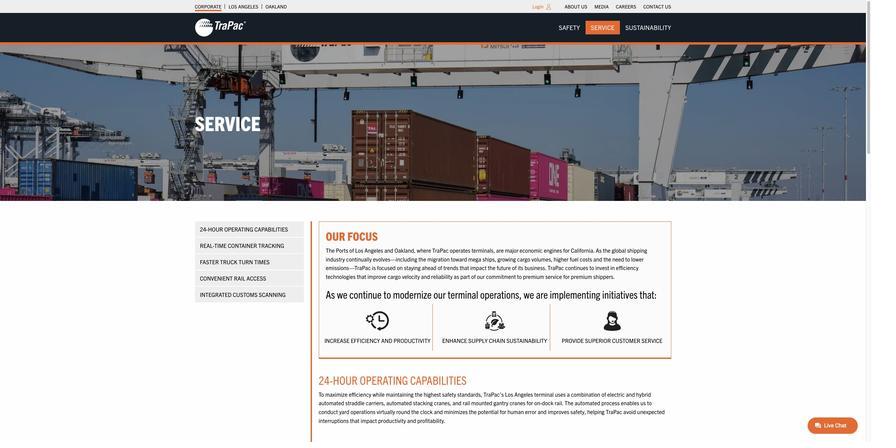 Task type: describe. For each thing, give the bounding box(es) containing it.
oakland,
[[395, 247, 416, 254]]

rail.
[[555, 400, 564, 406]]

trends
[[444, 264, 459, 271]]

2 premium from the left
[[571, 273, 593, 280]]

hybrid
[[637, 391, 651, 398]]

as we continue to modernize our terminal operations, we are implementing initiatives that:
[[326, 287, 657, 301]]

on-
[[535, 400, 542, 406]]

of right part
[[472, 273, 476, 280]]

its
[[518, 264, 524, 271]]

1 horizontal spatial operating
[[360, 372, 408, 387]]

the inside to maximize efficiency while maintaining the highest safety standards, trapac's los angeles terminal uses a combination of electric and hybrid automated straddle carriers, automated stacking cranes, and rail mounted gantry cranes for on-dock rail. the automated process enables us to conduct yard operations virtually round the clock and minimizes the potential for human error and improves safety, helping trapac avoid unexpected interruptions that impact productivity and profitability.
[[565, 400, 574, 406]]

staying
[[404, 264, 421, 271]]

to inside to maximize efficiency while maintaining the highest safety standards, trapac's los angeles terminal uses a combination of electric and hybrid automated straddle carriers, automated stacking cranes, and rail mounted gantry cranes for on-dock rail. the automated process enables us to conduct yard operations virtually round the clock and minimizes the potential for human error and improves safety, helping trapac avoid unexpected interruptions that impact productivity and profitability.
[[648, 400, 652, 406]]

volumes,
[[532, 256, 553, 262]]

0 horizontal spatial as
[[326, 287, 335, 301]]

time
[[214, 242, 227, 249]]

focused
[[377, 264, 396, 271]]

provide
[[562, 337, 584, 344]]

convenient rail access link
[[195, 270, 304, 286]]

los inside to maximize efficiency while maintaining the highest safety standards, trapac's los angeles terminal uses a combination of electric and hybrid automated straddle carriers, automated stacking cranes, and rail mounted gantry cranes for on-dock rail. the automated process enables us to conduct yard operations virtually round the clock and minimizes the potential for human error and improves safety, helping trapac avoid unexpected interruptions that impact productivity and profitability.
[[505, 391, 514, 398]]

operations
[[351, 408, 376, 415]]

for up higher
[[564, 247, 570, 254]]

that inside to maximize efficiency while maintaining the highest safety standards, trapac's los angeles terminal uses a combination of electric and hybrid automated straddle carriers, automated stacking cranes, and rail mounted gantry cranes for on-dock rail. the automated process enables us to conduct yard operations virtually round the clock and minimizes the potential for human error and improves safety, helping trapac avoid unexpected interruptions that impact productivity and profitability.
[[350, 417, 360, 424]]

1 automated from the left
[[319, 400, 344, 406]]

0 horizontal spatial trapac
[[433, 247, 449, 254]]

shipping
[[628, 247, 648, 254]]

impact inside the ports of los angeles and oakland, where trapac operates terminals, are major economic engines for california. as the global shipping industry continually evolves—including the migration toward mega ships, growing cargo volumes, higher fuel costs and the need to lower emissions—trapac is focused on staying ahead of trends that impact the future of its business. trapac continues to invest in efficiency technologies that improve cargo velocity and reliability as part of our commitment to premium service for premium shippers.
[[471, 264, 487, 271]]

standards,
[[458, 391, 483, 398]]

0 horizontal spatial 24-
[[200, 226, 208, 233]]

migration
[[428, 256, 450, 262]]

safety link
[[554, 21, 586, 34]]

0 horizontal spatial service
[[195, 110, 261, 135]]

of inside to maximize efficiency while maintaining the highest safety standards, trapac's los angeles terminal uses a combination of electric and hybrid automated straddle carriers, automated stacking cranes, and rail mounted gantry cranes for on-dock rail. the automated process enables us to conduct yard operations virtually round the clock and minimizes the potential for human error and improves safety, helping trapac avoid unexpected interruptions that impact productivity and profitability.
[[602, 391, 607, 398]]

los inside 'link'
[[229, 3, 237, 10]]

impact inside to maximize efficiency while maintaining the highest safety standards, trapac's los angeles terminal uses a combination of electric and hybrid automated straddle carriers, automated stacking cranes, and rail mounted gantry cranes for on-dock rail. the automated process enables us to conduct yard operations virtually round the clock and minimizes the potential for human error and improves safety, helping trapac avoid unexpected interruptions that impact productivity and profitability.
[[361, 417, 377, 424]]

and up evolves—including
[[385, 247, 394, 254]]

the up stacking
[[415, 391, 423, 398]]

convenient
[[200, 275, 233, 282]]

continues
[[566, 264, 589, 271]]

major
[[505, 247, 519, 254]]

clock
[[421, 408, 433, 415]]

are inside the ports of los angeles and oakland, where trapac operates terminals, are major economic engines for california. as the global shipping industry continually evolves—including the migration toward mega ships, growing cargo volumes, higher fuel costs and the need to lower emissions—trapac is focused on staying ahead of trends that impact the future of its business. trapac continues to invest in efficiency technologies that improve cargo velocity and reliability as part of our commitment to premium service for premium shippers.
[[497, 247, 504, 254]]

angeles inside 'link'
[[238, 3, 259, 10]]

and
[[382, 337, 393, 344]]

angeles inside the ports of los angeles and oakland, where trapac operates terminals, are major economic engines for california. as the global shipping industry continually evolves—including the migration toward mega ships, growing cargo volumes, higher fuel costs and the need to lower emissions—trapac is focused on staying ahead of trends that impact the future of its business. trapac continues to invest in efficiency technologies that improve cargo velocity and reliability as part of our commitment to premium service for premium shippers.
[[365, 247, 383, 254]]

minimizes
[[444, 408, 468, 415]]

our
[[326, 228, 345, 243]]

where
[[417, 247, 431, 254]]

integrated customs scanning link
[[195, 287, 304, 302]]

to right the need
[[626, 256, 630, 262]]

scanning
[[259, 291, 286, 298]]

helping
[[588, 408, 605, 415]]

evolves—including
[[373, 256, 418, 262]]

sustainability
[[507, 337, 548, 344]]

trapac's
[[484, 391, 504, 398]]

and down on-
[[538, 408, 547, 415]]

terminal inside to maximize efficiency while maintaining the highest safety standards, trapac's los angeles terminal uses a combination of electric and hybrid automated straddle carriers, automated stacking cranes, and rail mounted gantry cranes for on-dock rail. the automated process enables us to conduct yard operations virtually round the clock and minimizes the potential for human error and improves safety, helping trapac avoid unexpected interruptions that impact productivity and profitability.
[[535, 391, 554, 398]]

service menu item
[[586, 21, 620, 34]]

efficiency inside to maximize efficiency while maintaining the highest safety standards, trapac's los angeles terminal uses a combination of electric and hybrid automated straddle carriers, automated stacking cranes, and rail mounted gantry cranes for on-dock rail. the automated process enables us to conduct yard operations virtually round the clock and minimizes the potential for human error and improves safety, helping trapac avoid unexpected interruptions that impact productivity and profitability.
[[349, 391, 372, 398]]

mega
[[469, 256, 482, 262]]

stacking
[[413, 400, 433, 406]]

conduct
[[319, 408, 338, 415]]

angeles inside to maximize efficiency while maintaining the highest safety standards, trapac's los angeles terminal uses a combination of electric and hybrid automated straddle carriers, automated stacking cranes, and rail mounted gantry cranes for on-dock rail. the automated process enables us to conduct yard operations virtually round the clock and minimizes the potential for human error and improves safety, helping trapac avoid unexpected interruptions that impact productivity and profitability.
[[515, 391, 533, 398]]

0 vertical spatial capabilities
[[255, 226, 288, 233]]

economic
[[520, 247, 543, 254]]

productivity
[[378, 417, 406, 424]]

profitability.
[[418, 417, 446, 424]]

oakland link
[[266, 2, 287, 11]]

integrated
[[200, 291, 232, 298]]

integrated customs scanning
[[200, 291, 286, 298]]

as inside the ports of los angeles and oakland, where trapac operates terminals, are major economic engines for california. as the global shipping industry continually evolves—including the migration toward mega ships, growing cargo volumes, higher fuel costs and the need to lower emissions—trapac is focused on staying ahead of trends that impact the future of its business. trapac continues to invest in efficiency technologies that improve cargo velocity and reliability as part of our commitment to premium service for premium shippers.
[[596, 247, 602, 254]]

about
[[565, 3, 581, 10]]

1 horizontal spatial 24-
[[319, 372, 333, 387]]

customs
[[233, 291, 258, 298]]

ahead
[[422, 264, 437, 271]]

the ports of los angeles and oakland, where trapac operates terminals, are major economic engines for california. as the global shipping industry continually evolves—including the migration toward mega ships, growing cargo volumes, higher fuel costs and the need to lower emissions—trapac is focused on staying ahead of trends that impact the future of its business. trapac continues to invest in efficiency technologies that improve cargo velocity and reliability as part of our commitment to premium service for premium shippers.
[[326, 247, 648, 280]]

the up invest
[[604, 256, 612, 262]]

and down round
[[408, 417, 416, 424]]

part
[[461, 273, 470, 280]]

menu bar containing safety
[[554, 21, 677, 34]]

menu bar containing about us
[[562, 2, 675, 11]]

superior
[[586, 337, 611, 344]]

california.
[[571, 247, 595, 254]]

1 premium from the left
[[523, 273, 545, 280]]

1 horizontal spatial hour
[[333, 372, 358, 387]]

operations,
[[481, 287, 522, 301]]

contact us link
[[644, 2, 672, 11]]

los angeles link
[[229, 2, 259, 11]]

lower
[[632, 256, 644, 262]]

increase efficiency and productivity
[[325, 337, 431, 344]]

and down ahead
[[421, 273, 430, 280]]

the inside the ports of los angeles and oakland, where trapac operates terminals, are major economic engines for california. as the global shipping industry continually evolves—including the migration toward mega ships, growing cargo volumes, higher fuel costs and the need to lower emissions—trapac is focused on staying ahead of trends that impact the future of its business. trapac continues to invest in efficiency technologies that improve cargo velocity and reliability as part of our commitment to premium service for premium shippers.
[[326, 247, 335, 254]]

about us link
[[565, 2, 588, 11]]

to down costs at the right bottom
[[590, 264, 595, 271]]

of left its
[[512, 264, 517, 271]]

faster
[[200, 258, 219, 265]]

emissions—trapac
[[326, 264, 371, 271]]

us for about us
[[582, 3, 588, 10]]

customer
[[613, 337, 641, 344]]

los inside the ports of los angeles and oakland, where trapac operates terminals, are major economic engines for california. as the global shipping industry continually evolves—including the migration toward mega ships, growing cargo volumes, higher fuel costs and the need to lower emissions—trapac is focused on staying ahead of trends that impact the future of its business. trapac continues to invest in efficiency technologies that improve cargo velocity and reliability as part of our commitment to premium service for premium shippers.
[[355, 247, 364, 254]]

the down ships,
[[488, 264, 496, 271]]

and down cranes,
[[434, 408, 443, 415]]

engines
[[544, 247, 562, 254]]

oakland
[[266, 3, 287, 10]]

24-hour operating capabilities link
[[195, 221, 304, 237]]

service
[[642, 337, 663, 344]]

2 we from the left
[[524, 287, 535, 301]]

faster truck turn times link
[[195, 254, 304, 270]]

enhance
[[443, 337, 467, 344]]

los angeles
[[229, 3, 259, 10]]

our focus
[[326, 228, 378, 243]]

truck
[[220, 258, 238, 265]]

terminals,
[[472, 247, 495, 254]]

contact us
[[644, 3, 672, 10]]

and up minimizes
[[453, 400, 462, 406]]

the left global
[[603, 247, 611, 254]]

about us
[[565, 3, 588, 10]]



Task type: locate. For each thing, give the bounding box(es) containing it.
0 vertical spatial trapac
[[433, 247, 449, 254]]

0 horizontal spatial us
[[582, 3, 588, 10]]

the down a on the right bottom of the page
[[565, 400, 574, 406]]

terminal up dock
[[535, 391, 554, 398]]

of up process
[[602, 391, 607, 398]]

of down migration
[[438, 264, 443, 271]]

24-hour operating capabilities up container
[[200, 226, 288, 233]]

service
[[546, 273, 562, 280]]

menu bar
[[562, 2, 675, 11], [554, 21, 677, 34]]

future
[[497, 264, 511, 271]]

1 vertical spatial service
[[195, 110, 261, 135]]

1 vertical spatial the
[[565, 400, 574, 406]]

0 horizontal spatial premium
[[523, 273, 545, 280]]

24-hour operating capabilities up maintaining
[[319, 372, 467, 387]]

2 vertical spatial trapac
[[606, 408, 623, 415]]

0 horizontal spatial angeles
[[238, 3, 259, 10]]

as
[[596, 247, 602, 254], [326, 287, 335, 301]]

are down service
[[536, 287, 548, 301]]

that:
[[640, 287, 657, 301]]

trapac up migration
[[433, 247, 449, 254]]

rail
[[234, 275, 246, 282]]

1 us from the left
[[582, 3, 588, 10]]

0 vertical spatial menu bar
[[562, 2, 675, 11]]

capabilities up tracking
[[255, 226, 288, 233]]

0 horizontal spatial the
[[326, 247, 335, 254]]

1 vertical spatial angeles
[[365, 247, 383, 254]]

error
[[526, 408, 537, 415]]

uses
[[555, 391, 566, 398]]

0 horizontal spatial our
[[434, 287, 446, 301]]

24- up real-
[[200, 226, 208, 233]]

1 horizontal spatial our
[[477, 273, 485, 280]]

and up invest
[[594, 256, 603, 262]]

0 vertical spatial impact
[[471, 264, 487, 271]]

a
[[567, 391, 570, 398]]

business.
[[525, 264, 547, 271]]

hour up time
[[208, 226, 223, 233]]

operating up "real-time container tracking"
[[224, 226, 253, 233]]

corporate image
[[195, 18, 246, 37]]

industry
[[326, 256, 345, 262]]

cranes,
[[434, 400, 452, 406]]

1 horizontal spatial efficiency
[[616, 264, 639, 271]]

to
[[319, 391, 324, 398]]

0 horizontal spatial efficiency
[[349, 391, 372, 398]]

we down "business."
[[524, 287, 535, 301]]

trapac inside to maximize efficiency while maintaining the highest safety standards, trapac's los angeles terminal uses a combination of electric and hybrid automated straddle carriers, automated stacking cranes, and rail mounted gantry cranes for on-dock rail. the automated process enables us to conduct yard operations virtually round the clock and minimizes the potential for human error and improves safety, helping trapac avoid unexpected interruptions that impact productivity and profitability.
[[606, 408, 623, 415]]

dock
[[542, 400, 554, 406]]

1 horizontal spatial automated
[[387, 400, 412, 406]]

modernize
[[393, 287, 432, 301]]

0 vertical spatial 24-hour operating capabilities
[[200, 226, 288, 233]]

for right service
[[564, 273, 570, 280]]

los up continually
[[355, 247, 364, 254]]

terminal down part
[[448, 287, 479, 301]]

us right contact
[[666, 3, 672, 10]]

menu bar down careers link
[[554, 21, 677, 34]]

login
[[533, 3, 544, 10]]

gantry
[[494, 400, 509, 406]]

carriers,
[[366, 400, 385, 406]]

rail
[[463, 400, 470, 406]]

0 horizontal spatial are
[[497, 247, 504, 254]]

terminal
[[448, 287, 479, 301], [535, 391, 554, 398]]

1 vertical spatial menu bar
[[554, 21, 677, 34]]

to maximize efficiency while maintaining the highest safety standards, trapac's los angeles terminal uses a combination of electric and hybrid automated straddle carriers, automated stacking cranes, and rail mounted gantry cranes for on-dock rail. the automated process enables us to conduct yard operations virtually round the clock and minimizes the potential for human error and improves safety, helping trapac avoid unexpected interruptions that impact productivity and profitability.
[[319, 391, 665, 424]]

1 vertical spatial capabilities
[[410, 372, 467, 387]]

0 vertical spatial terminal
[[448, 287, 479, 301]]

our inside the ports of los angeles and oakland, where trapac operates terminals, are major economic engines for california. as the global shipping industry continually evolves—including the migration toward mega ships, growing cargo volumes, higher fuel costs and the need to lower emissions—trapac is focused on staying ahead of trends that impact the future of its business. trapac continues to invest in efficiency technologies that improve cargo velocity and reliability as part of our commitment to premium service for premium shippers.
[[477, 273, 485, 280]]

reliability
[[432, 273, 453, 280]]

us right about
[[582, 3, 588, 10]]

our right part
[[477, 273, 485, 280]]

access
[[247, 275, 266, 282]]

1 vertical spatial 24-hour operating capabilities
[[319, 372, 467, 387]]

impact down mega
[[471, 264, 487, 271]]

turn
[[239, 258, 253, 265]]

real-time container tracking link
[[195, 238, 304, 253]]

0 horizontal spatial impact
[[361, 417, 377, 424]]

that left improve
[[357, 273, 366, 280]]

process
[[602, 400, 620, 406]]

service inside service link
[[591, 23, 615, 31]]

1 horizontal spatial capabilities
[[410, 372, 467, 387]]

0 vertical spatial los
[[229, 3, 237, 10]]

2 horizontal spatial angeles
[[515, 391, 533, 398]]

2 vertical spatial los
[[505, 391, 514, 398]]

for down gantry
[[500, 408, 507, 415]]

1 horizontal spatial are
[[536, 287, 548, 301]]

2 horizontal spatial los
[[505, 391, 514, 398]]

sustainability
[[626, 23, 672, 31]]

electric
[[608, 391, 625, 398]]

virtually
[[377, 408, 395, 415]]

premium down "continues" on the right of page
[[571, 273, 593, 280]]

menu bar up service link
[[562, 2, 675, 11]]

efficiency
[[616, 264, 639, 271], [349, 391, 372, 398]]

1 horizontal spatial as
[[596, 247, 602, 254]]

combination
[[571, 391, 601, 398]]

toward
[[451, 256, 467, 262]]

we down "technologies"
[[337, 287, 348, 301]]

2 vertical spatial angeles
[[515, 391, 533, 398]]

0 vertical spatial service
[[591, 23, 615, 31]]

supply
[[469, 337, 488, 344]]

0 vertical spatial hour
[[208, 226, 223, 233]]

automated down combination
[[575, 400, 601, 406]]

and up enables
[[626, 391, 635, 398]]

cargo down the on
[[388, 273, 401, 280]]

automated down maintaining
[[387, 400, 412, 406]]

for left on-
[[527, 400, 533, 406]]

as down "technologies"
[[326, 287, 335, 301]]

the left the clock
[[412, 408, 419, 415]]

need
[[613, 256, 625, 262]]

real-time container tracking
[[200, 242, 284, 249]]

1 vertical spatial cargo
[[388, 273, 401, 280]]

angeles
[[238, 3, 259, 10], [365, 247, 383, 254], [515, 391, 533, 398]]

1 vertical spatial operating
[[360, 372, 408, 387]]

while
[[373, 391, 385, 398]]

are up growing
[[497, 247, 504, 254]]

1 vertical spatial as
[[326, 287, 335, 301]]

efficiency inside the ports of los angeles and oakland, where trapac operates terminals, are major economic engines for california. as the global shipping industry continually evolves—including the migration toward mega ships, growing cargo volumes, higher fuel costs and the need to lower emissions—trapac is focused on staying ahead of trends that impact the future of its business. trapac continues to invest in efficiency technologies that improve cargo velocity and reliability as part of our commitment to premium service for premium shippers.
[[616, 264, 639, 271]]

0 vertical spatial 24-
[[200, 226, 208, 233]]

1 vertical spatial efficiency
[[349, 391, 372, 398]]

improves
[[548, 408, 570, 415]]

light image
[[547, 4, 551, 10]]

1 horizontal spatial terminal
[[535, 391, 554, 398]]

that down operations
[[350, 417, 360, 424]]

2 horizontal spatial trapac
[[606, 408, 623, 415]]

1 vertical spatial are
[[536, 287, 548, 301]]

unexpected
[[638, 408, 665, 415]]

0 vertical spatial our
[[477, 273, 485, 280]]

productivity
[[394, 337, 431, 344]]

0 vertical spatial efficiency
[[616, 264, 639, 271]]

convenient rail access
[[200, 275, 266, 282]]

impact down operations
[[361, 417, 377, 424]]

ships,
[[483, 256, 497, 262]]

1 vertical spatial terminal
[[535, 391, 554, 398]]

capabilities up "highest"
[[410, 372, 467, 387]]

faster truck turn times
[[200, 258, 270, 265]]

operates
[[450, 247, 471, 254]]

24-hour operating capabilities
[[200, 226, 288, 233], [319, 372, 467, 387]]

premium down "business."
[[523, 273, 545, 280]]

angeles up the cranes
[[515, 391, 533, 398]]

0 horizontal spatial capabilities
[[255, 226, 288, 233]]

los up gantry
[[505, 391, 514, 398]]

human
[[508, 408, 524, 415]]

1 horizontal spatial impact
[[471, 264, 487, 271]]

the down rail
[[469, 408, 477, 415]]

of right ports
[[350, 247, 354, 254]]

0 horizontal spatial los
[[229, 3, 237, 10]]

the up industry
[[326, 247, 335, 254]]

hour up maximize
[[333, 372, 358, 387]]

is
[[372, 264, 376, 271]]

1 horizontal spatial us
[[666, 3, 672, 10]]

we
[[337, 287, 348, 301], [524, 287, 535, 301]]

to down its
[[518, 273, 522, 280]]

automated up conduct
[[319, 400, 344, 406]]

contact
[[644, 3, 664, 10]]

0 horizontal spatial hour
[[208, 226, 223, 233]]

1 vertical spatial trapac
[[548, 264, 564, 271]]

times
[[254, 258, 270, 265]]

1 horizontal spatial cargo
[[518, 256, 531, 262]]

0 vertical spatial cargo
[[518, 256, 531, 262]]

service link
[[586, 21, 620, 34]]

1 we from the left
[[337, 287, 348, 301]]

1 vertical spatial impact
[[361, 417, 377, 424]]

24- up to
[[319, 372, 333, 387]]

los
[[229, 3, 237, 10], [355, 247, 364, 254], [505, 391, 514, 398]]

0 vertical spatial that
[[460, 264, 469, 271]]

1 vertical spatial los
[[355, 247, 364, 254]]

1 horizontal spatial los
[[355, 247, 364, 254]]

growing
[[498, 256, 516, 262]]

2 us from the left
[[666, 3, 672, 10]]

2 horizontal spatial automated
[[575, 400, 601, 406]]

yard
[[339, 408, 350, 415]]

continue
[[350, 287, 382, 301]]

0 horizontal spatial cargo
[[388, 273, 401, 280]]

impact
[[471, 264, 487, 271], [361, 417, 377, 424]]

1 horizontal spatial angeles
[[365, 247, 383, 254]]

safety
[[559, 23, 580, 31]]

1 horizontal spatial premium
[[571, 273, 593, 280]]

potential
[[478, 408, 499, 415]]

trapac up service
[[548, 264, 564, 271]]

1 vertical spatial our
[[434, 287, 446, 301]]

0 horizontal spatial automated
[[319, 400, 344, 406]]

1 vertical spatial 24-
[[319, 372, 333, 387]]

0 vertical spatial the
[[326, 247, 335, 254]]

careers
[[616, 3, 637, 10]]

angeles up continually
[[365, 247, 383, 254]]

round
[[397, 408, 410, 415]]

1 horizontal spatial the
[[565, 400, 574, 406]]

1 vertical spatial that
[[357, 273, 366, 280]]

implementing
[[550, 287, 601, 301]]

24-
[[200, 226, 208, 233], [319, 372, 333, 387]]

0 vertical spatial are
[[497, 247, 504, 254]]

us for contact us
[[666, 3, 672, 10]]

efficiency down the need
[[616, 264, 639, 271]]

trapac down process
[[606, 408, 623, 415]]

to down improve
[[384, 287, 391, 301]]

container
[[228, 242, 257, 249]]

our down reliability
[[434, 287, 446, 301]]

1 horizontal spatial trapac
[[548, 264, 564, 271]]

1 vertical spatial hour
[[333, 372, 358, 387]]

avoid
[[624, 408, 636, 415]]

1 horizontal spatial we
[[524, 287, 535, 301]]

0 horizontal spatial we
[[337, 287, 348, 301]]

on
[[397, 264, 403, 271]]

efficiency
[[351, 337, 380, 344]]

0 vertical spatial operating
[[224, 226, 253, 233]]

tracking
[[258, 242, 284, 249]]

0 vertical spatial as
[[596, 247, 602, 254]]

the down where
[[419, 256, 426, 262]]

for
[[564, 247, 570, 254], [564, 273, 570, 280], [527, 400, 533, 406], [500, 408, 507, 415]]

higher
[[554, 256, 569, 262]]

mounted
[[472, 400, 493, 406]]

the
[[603, 247, 611, 254], [419, 256, 426, 262], [604, 256, 612, 262], [488, 264, 496, 271], [415, 391, 423, 398], [412, 408, 419, 415], [469, 408, 477, 415]]

0 vertical spatial angeles
[[238, 3, 259, 10]]

cargo up its
[[518, 256, 531, 262]]

0 horizontal spatial terminal
[[448, 287, 479, 301]]

as right california.
[[596, 247, 602, 254]]

increase
[[325, 337, 350, 344]]

highest
[[424, 391, 441, 398]]

1 horizontal spatial 24-hour operating capabilities
[[319, 372, 467, 387]]

efficiency up straddle
[[349, 391, 372, 398]]

maintaining
[[386, 391, 414, 398]]

0 horizontal spatial 24-hour operating capabilities
[[200, 226, 288, 233]]

careers link
[[616, 2, 637, 11]]

to right us at the bottom right of page
[[648, 400, 652, 406]]

2 automated from the left
[[387, 400, 412, 406]]

us
[[582, 3, 588, 10], [666, 3, 672, 10]]

3 automated from the left
[[575, 400, 601, 406]]

ports
[[336, 247, 348, 254]]

invest
[[596, 264, 610, 271]]

that up part
[[460, 264, 469, 271]]

0 horizontal spatial operating
[[224, 226, 253, 233]]

angeles left oakland
[[238, 3, 259, 10]]

los up corporate image
[[229, 3, 237, 10]]

continually
[[346, 256, 372, 262]]

1 horizontal spatial service
[[591, 23, 615, 31]]

enables
[[621, 400, 640, 406]]

operating up while
[[360, 372, 408, 387]]

2 vertical spatial that
[[350, 417, 360, 424]]



Task type: vqa. For each thing, say whether or not it's contained in the screenshot.
the bottommost efficiency
yes



